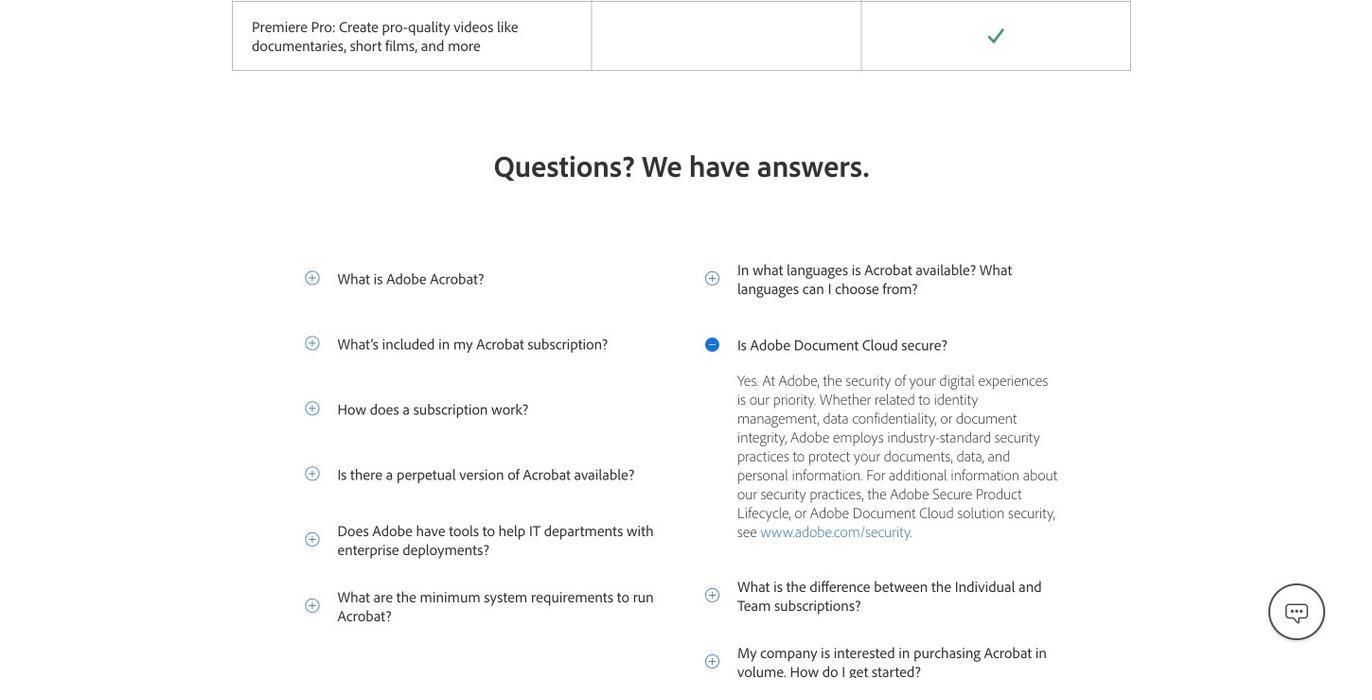 Task type: locate. For each thing, give the bounding box(es) containing it.
checkmark image
[[986, 25, 1007, 46]]



Task type: vqa. For each thing, say whether or not it's contained in the screenshot.
free in the Creative Cloud Creative Cloud All Apps free trial
no



